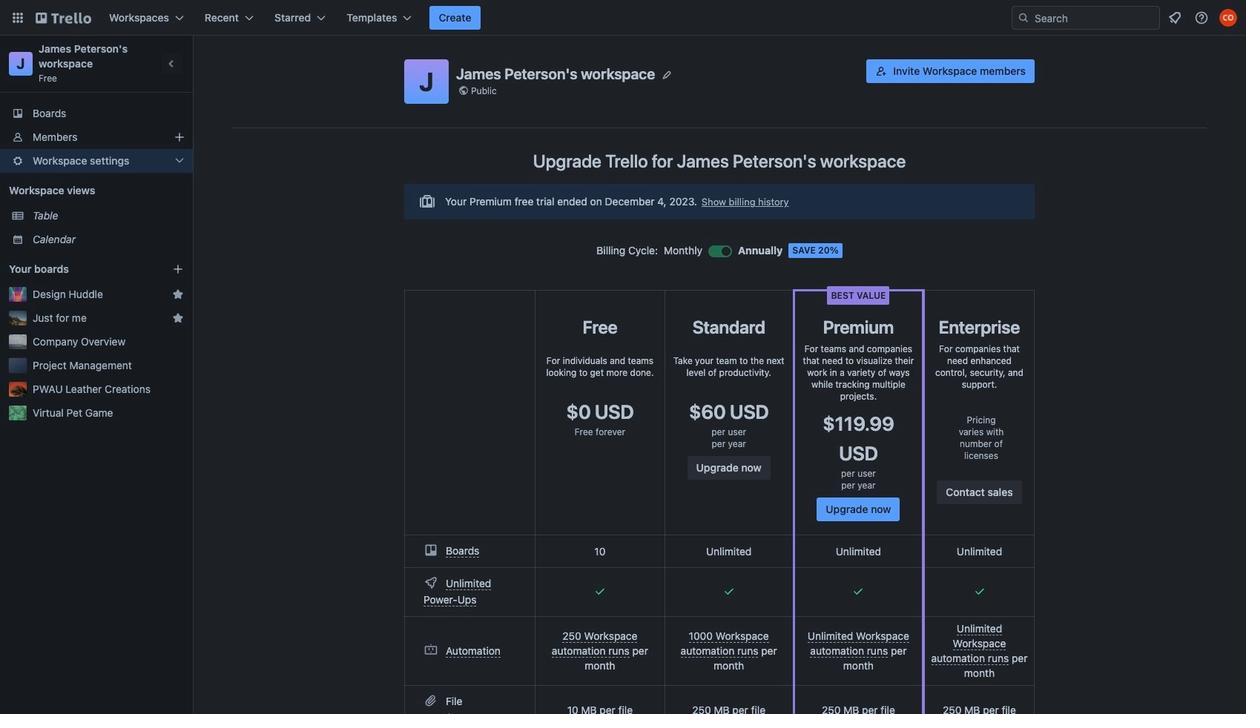 Task type: vqa. For each thing, say whether or not it's contained in the screenshot.
second Starred Icon from the top
yes



Task type: describe. For each thing, give the bounding box(es) containing it.
your boards with 6 items element
[[9, 260, 150, 278]]

primary element
[[0, 0, 1247, 36]]

add board image
[[172, 263, 184, 275]]

open information menu image
[[1195, 10, 1210, 25]]

2 starred icon image from the top
[[172, 312, 184, 324]]

Search field
[[1030, 7, 1160, 28]]

1 starred icon image from the top
[[172, 289, 184, 301]]

search image
[[1018, 12, 1030, 24]]



Task type: locate. For each thing, give the bounding box(es) containing it.
0 notifications image
[[1166, 9, 1184, 27]]

starred icon image
[[172, 289, 184, 301], [172, 312, 184, 324]]

workspace navigation collapse icon image
[[162, 53, 183, 74]]

christina overa (christinaovera) image
[[1220, 9, 1238, 27]]

back to home image
[[36, 6, 91, 30]]

0 vertical spatial starred icon image
[[172, 289, 184, 301]]

1 vertical spatial starred icon image
[[172, 312, 184, 324]]



